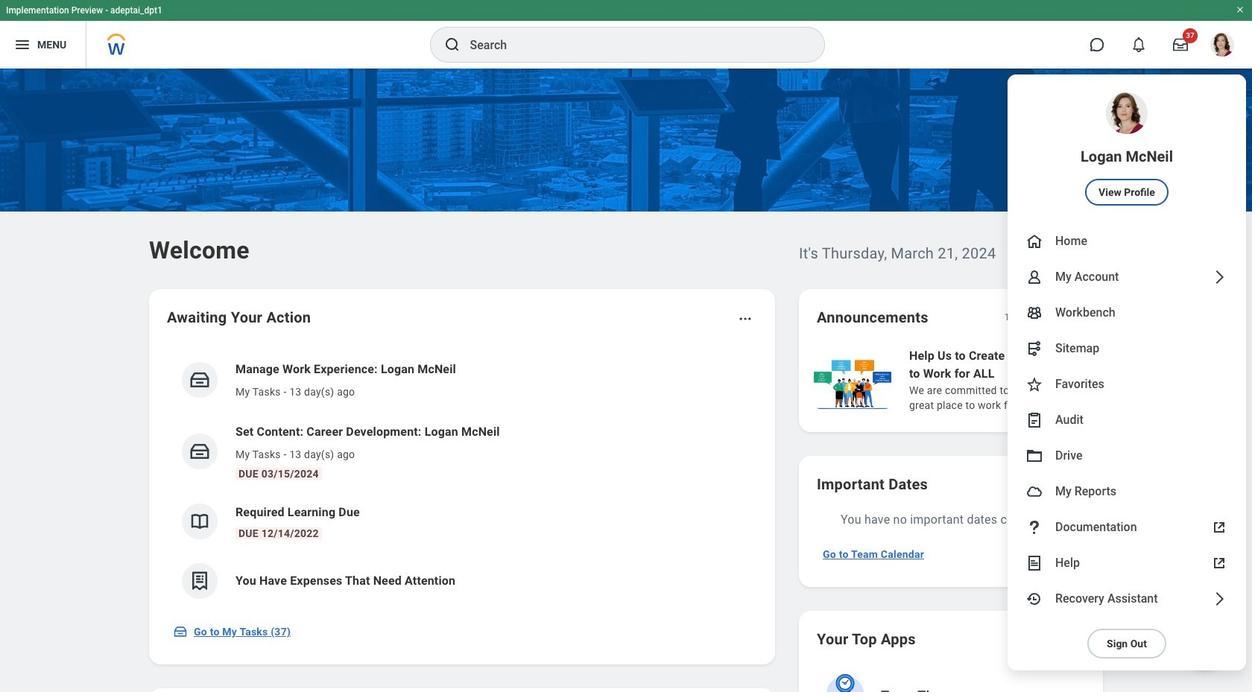 Task type: vqa. For each thing, say whether or not it's contained in the screenshot.
the left list
yes



Task type: locate. For each thing, give the bounding box(es) containing it.
10 menu item from the top
[[1008, 510, 1247, 546]]

3 menu item from the top
[[1008, 260, 1247, 295]]

logan mcneil image
[[1211, 33, 1235, 57]]

menu
[[1008, 75, 1247, 671]]

8 menu item from the top
[[1008, 438, 1247, 474]]

notifications large image
[[1132, 37, 1147, 52]]

5 menu item from the top
[[1008, 331, 1247, 367]]

menu item
[[1008, 75, 1247, 224], [1008, 224, 1247, 260], [1008, 260, 1247, 295], [1008, 295, 1247, 331], [1008, 331, 1247, 367], [1008, 367, 1247, 403], [1008, 403, 1247, 438], [1008, 438, 1247, 474], [1008, 474, 1247, 510], [1008, 510, 1247, 546], [1008, 546, 1247, 582]]

contact card matrix manager image
[[1026, 304, 1044, 322]]

ext link image
[[1211, 519, 1229, 537], [1211, 555, 1229, 573]]

7 menu item from the top
[[1008, 403, 1247, 438]]

chevron right small image
[[1066, 310, 1081, 325]]

ext link image for tenth menu item from the top
[[1211, 519, 1229, 537]]

dashboard expenses image
[[189, 570, 211, 593]]

avatar image
[[1026, 483, 1044, 501]]

inbox large image
[[1174, 37, 1189, 52]]

1 ext link image from the top
[[1211, 519, 1229, 537]]

ext link image for 11th menu item from the top
[[1211, 555, 1229, 573]]

question image
[[1026, 519, 1044, 537]]

0 horizontal spatial inbox image
[[173, 625, 188, 640]]

1 vertical spatial inbox image
[[173, 625, 188, 640]]

inbox image
[[189, 441, 211, 463]]

banner
[[0, 0, 1253, 671]]

related actions image
[[738, 312, 753, 327]]

close environment banner image
[[1236, 5, 1245, 14]]

1 horizontal spatial inbox image
[[189, 369, 211, 391]]

status
[[1005, 312, 1029, 324]]

search image
[[443, 36, 461, 54]]

inbox image
[[189, 369, 211, 391], [173, 625, 188, 640]]

0 vertical spatial ext link image
[[1211, 519, 1229, 537]]

9 menu item from the top
[[1008, 474, 1247, 510]]

1 vertical spatial ext link image
[[1211, 555, 1229, 573]]

2 ext link image from the top
[[1211, 555, 1229, 573]]

Search Workday  search field
[[470, 28, 794, 61]]

book open image
[[189, 511, 211, 533]]

main content
[[0, 69, 1253, 693]]

justify image
[[13, 36, 31, 54]]

0 horizontal spatial list
[[167, 349, 758, 611]]

list
[[811, 346, 1253, 415], [167, 349, 758, 611]]

star image
[[1026, 376, 1044, 394]]

folder open image
[[1026, 447, 1044, 465]]

1 menu item from the top
[[1008, 75, 1247, 224]]



Task type: describe. For each thing, give the bounding box(es) containing it.
chevron left small image
[[1040, 310, 1054, 325]]

6 menu item from the top
[[1008, 367, 1247, 403]]

11 menu item from the top
[[1008, 546, 1247, 582]]

1 horizontal spatial list
[[811, 346, 1253, 415]]

home image
[[1026, 233, 1044, 251]]

0 vertical spatial inbox image
[[189, 369, 211, 391]]

x image
[[1220, 529, 1231, 540]]

document image
[[1026, 555, 1044, 573]]

endpoints image
[[1026, 340, 1044, 358]]

4 menu item from the top
[[1008, 295, 1247, 331]]

paste image
[[1026, 412, 1044, 430]]

chevron right image
[[1211, 268, 1229, 286]]

2 menu item from the top
[[1008, 224, 1247, 260]]

user image
[[1026, 268, 1044, 286]]



